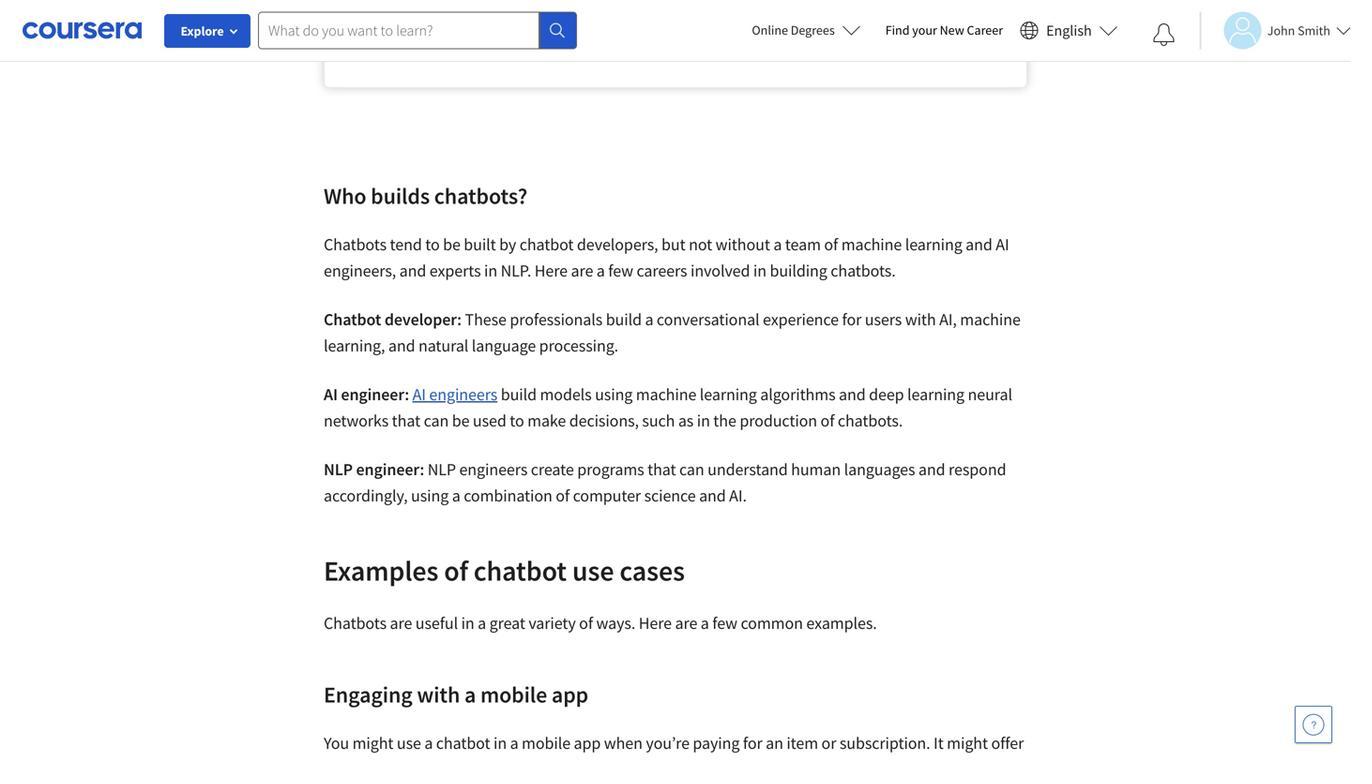 Task type: vqa. For each thing, say whether or not it's contained in the screenshot.
Become
no



Task type: locate. For each thing, give the bounding box(es) containing it.
might up the in
[[947, 733, 988, 754]]

1 horizontal spatial paying
[[844, 760, 891, 763]]

0 vertical spatial chatbots.
[[831, 260, 896, 281]]

chatbots inside chatbots tend to be built by chatbot developers, but not without a team of machine learning and ai engineers, and experts in nlp. here are a few careers involved in building chatbots.
[[324, 234, 387, 255]]

few down developers,
[[608, 260, 633, 281]]

1 horizontal spatial with
[[905, 309, 936, 330]]

0 horizontal spatial build
[[501, 384, 537, 405]]

0 horizontal spatial machine
[[636, 384, 697, 405]]

0 vertical spatial for
[[842, 309, 862, 330]]

that inside build models using machine learning algorithms and deep learning neural networks that can be used to make decisions, such as in the production of chatbots.
[[392, 411, 420, 432]]

1 vertical spatial your
[[631, 760, 663, 763]]

app
[[552, 681, 588, 709], [574, 733, 601, 754]]

in left 'nlp.'
[[484, 260, 497, 281]]

chatbots for chatbots are useful in a great variety of ways. here are a few common examples.
[[324, 613, 387, 634]]

chatbots down examples at the bottom left of the page
[[324, 613, 387, 634]]

0 vertical spatial your
[[912, 22, 937, 38]]

chatbot
[[324, 309, 381, 330]]

learning inside chatbots tend to be built by chatbot developers, but not without a team of machine learning and ai engineers, and experts in nlp. here are a few careers involved in building chatbots.
[[905, 234, 962, 255]]

be up experts
[[443, 234, 461, 255]]

experts
[[430, 260, 481, 281]]

chatbot up great
[[474, 554, 567, 589]]

mobile up monthly
[[480, 681, 547, 709]]

using down nlp engineer:
[[411, 486, 449, 507]]

use inside you might use a chatbot in a mobile app when you're paying for an item or subscription. it might offer the option of direct monthly payments from your bank instead of manually paying each time. in
[[397, 733, 421, 754]]

a inside the these professionals build a conversational experience for users with ai, machine learning, and natural language processing.
[[645, 309, 653, 330]]

algorithms
[[760, 384, 836, 405]]

0 vertical spatial the
[[713, 411, 736, 432]]

0 horizontal spatial to
[[425, 234, 440, 255]]

0 vertical spatial with
[[905, 309, 936, 330]]

0 vertical spatial using
[[595, 384, 633, 405]]

languages
[[844, 459, 915, 480]]

1 horizontal spatial the
[[713, 411, 736, 432]]

build up make
[[501, 384, 537, 405]]

1 horizontal spatial machine
[[841, 234, 902, 255]]

1 vertical spatial the
[[324, 760, 347, 763]]

and
[[966, 234, 993, 255], [399, 260, 426, 281], [388, 335, 415, 357], [839, 384, 866, 405], [919, 459, 945, 480], [699, 486, 726, 507]]

to right tend
[[425, 234, 440, 255]]

mobile inside you might use a chatbot in a mobile app when you're paying for an item or subscription. it might offer the option of direct monthly payments from your bank instead of manually paying each time. in
[[522, 733, 571, 754]]

machine up such
[[636, 384, 697, 405]]

be inside build models using machine learning algorithms and deep learning neural networks that can be used to make decisions, such as in the production of chatbots.
[[452, 411, 470, 432]]

1 vertical spatial chatbots.
[[838, 411, 903, 432]]

2 nlp from the left
[[428, 459, 456, 480]]

chatbots.
[[831, 260, 896, 281], [838, 411, 903, 432]]

chatbot right the by
[[520, 234, 574, 255]]

0 vertical spatial build
[[606, 309, 642, 330]]

of down algorithms
[[821, 411, 835, 432]]

few
[[608, 260, 633, 281], [712, 613, 737, 634]]

for left an
[[743, 733, 763, 754]]

such
[[642, 411, 675, 432]]

1 chatbots from the top
[[324, 234, 387, 255]]

chatbots. up users
[[831, 260, 896, 281]]

build inside the these professionals build a conversational experience for users with ai, machine learning, and natural language processing.
[[606, 309, 642, 330]]

2 horizontal spatial ai
[[996, 234, 1009, 255]]

1 horizontal spatial use
[[572, 554, 614, 589]]

app inside you might use a chatbot in a mobile app when you're paying for an item or subscription. it might offer the option of direct monthly payments from your bank instead of manually paying each time. in
[[574, 733, 601, 754]]

0 horizontal spatial use
[[397, 733, 421, 754]]

using up decisions, at the bottom of page
[[595, 384, 633, 405]]

engineer: for ai
[[341, 384, 409, 405]]

in down the without
[[753, 260, 767, 281]]

new
[[940, 22, 964, 38]]

the inside you might use a chatbot in a mobile app when you're paying for an item or subscription. it might offer the option of direct monthly payments from your bank instead of manually paying each time. in
[[324, 760, 347, 763]]

experience
[[763, 309, 839, 330]]

engineers up used
[[429, 384, 498, 405]]

nlp inside nlp engineers create programs that can understand human languages and respond accordingly, using a combination of computer science and ai.
[[428, 459, 456, 480]]

1 vertical spatial use
[[397, 733, 421, 754]]

0 horizontal spatial nlp
[[324, 459, 353, 480]]

processing.
[[539, 335, 618, 357]]

few left common
[[712, 613, 737, 634]]

1 vertical spatial can
[[679, 459, 704, 480]]

of inside nlp engineers create programs that can understand human languages and respond accordingly, using a combination of computer science and ai.
[[556, 486, 570, 507]]

online degrees
[[752, 22, 835, 38]]

be
[[443, 234, 461, 255], [452, 411, 470, 432]]

of down an
[[758, 760, 772, 763]]

1 vertical spatial to
[[510, 411, 524, 432]]

to
[[425, 234, 440, 255], [510, 411, 524, 432]]

1 vertical spatial build
[[501, 384, 537, 405]]

1 horizontal spatial build
[[606, 309, 642, 330]]

for
[[842, 309, 862, 330], [743, 733, 763, 754]]

be down ai engineers link
[[452, 411, 470, 432]]

the
[[713, 411, 736, 432], [324, 760, 347, 763]]

1 vertical spatial here
[[639, 613, 672, 634]]

show notifications image
[[1153, 23, 1175, 46]]

0 vertical spatial here
[[535, 260, 568, 281]]

use
[[572, 554, 614, 589], [397, 733, 421, 754]]

1 horizontal spatial to
[[510, 411, 524, 432]]

ai engineer: ai engineers
[[324, 384, 498, 405]]

1 horizontal spatial nlp
[[428, 459, 456, 480]]

for inside you might use a chatbot in a mobile app when you're paying for an item or subscription. it might offer the option of direct monthly payments from your bank instead of manually paying each time. in
[[743, 733, 763, 754]]

the down you
[[324, 760, 347, 763]]

examples of chatbot use cases
[[324, 554, 685, 589]]

1 vertical spatial chatbots
[[324, 613, 387, 634]]

1 nlp from the left
[[324, 459, 353, 480]]

of left 'direct'
[[399, 760, 413, 763]]

computer
[[573, 486, 641, 507]]

online
[[752, 22, 788, 38]]

0 horizontal spatial for
[[743, 733, 763, 754]]

are left the useful
[[390, 613, 412, 634]]

of down create
[[556, 486, 570, 507]]

it
[[934, 733, 944, 754]]

machine inside chatbots tend to be built by chatbot developers, but not without a team of machine learning and ai engineers, and experts in nlp. here are a few careers involved in building chatbots.
[[841, 234, 902, 255]]

0 horizontal spatial can
[[424, 411, 449, 432]]

1 vertical spatial app
[[574, 733, 601, 754]]

1 horizontal spatial here
[[639, 613, 672, 634]]

1 vertical spatial engineer:
[[356, 459, 424, 480]]

1 vertical spatial few
[[712, 613, 737, 634]]

learning up ai,
[[905, 234, 962, 255]]

variety
[[529, 613, 576, 634]]

chatbots up engineers, on the left top of the page
[[324, 234, 387, 255]]

0 vertical spatial mobile
[[480, 681, 547, 709]]

engineers
[[429, 384, 498, 405], [459, 459, 528, 480]]

item
[[787, 733, 818, 754]]

engineer: for nlp
[[356, 459, 424, 480]]

chatbots for chatbots tend to be built by chatbot developers, but not without a team of machine learning and ai engineers, and experts in nlp. here are a few careers involved in building chatbots.
[[324, 234, 387, 255]]

ai
[[996, 234, 1009, 255], [324, 384, 338, 405], [412, 384, 426, 405]]

2 horizontal spatial machine
[[960, 309, 1021, 330]]

that inside nlp engineers create programs that can understand human languages and respond accordingly, using a combination of computer science and ai.
[[648, 459, 676, 480]]

nlp engineers create programs that can understand human languages and respond accordingly, using a combination of computer science and ai.
[[324, 459, 1006, 507]]

1 vertical spatial engineers
[[459, 459, 528, 480]]

0 vertical spatial chatbot
[[520, 234, 574, 255]]

make
[[527, 411, 566, 432]]

you might use a chatbot in a mobile app when you're paying for an item or subscription. it might offer the option of direct monthly payments from your bank instead of manually paying each time. in 
[[324, 733, 1024, 763]]

0 vertical spatial be
[[443, 234, 461, 255]]

0 horizontal spatial that
[[392, 411, 420, 432]]

app up payments
[[552, 681, 588, 709]]

None search field
[[258, 12, 577, 49]]

a inside nlp engineers create programs that can understand human languages and respond accordingly, using a combination of computer science and ai.
[[452, 486, 460, 507]]

0 horizontal spatial paying
[[693, 733, 740, 754]]

0 horizontal spatial the
[[324, 760, 347, 763]]

paying up instead
[[693, 733, 740, 754]]

2 might from the left
[[947, 733, 988, 754]]

for left users
[[842, 309, 862, 330]]

nlp engineer:
[[324, 459, 428, 480]]

here
[[535, 260, 568, 281], [639, 613, 672, 634]]

0 horizontal spatial few
[[608, 260, 633, 281]]

0 vertical spatial that
[[392, 411, 420, 432]]

build up processing.
[[606, 309, 642, 330]]

chatbots
[[324, 234, 387, 255], [324, 613, 387, 634]]

using
[[595, 384, 633, 405], [411, 486, 449, 507]]

1 horizontal spatial your
[[912, 22, 937, 38]]

here right 'nlp.'
[[535, 260, 568, 281]]

might
[[352, 733, 394, 754], [947, 733, 988, 754]]

are down developers,
[[571, 260, 593, 281]]

your
[[912, 22, 937, 38], [631, 760, 663, 763]]

degrees
[[791, 22, 835, 38]]

0 horizontal spatial might
[[352, 733, 394, 754]]

using inside build models using machine learning algorithms and deep learning neural networks that can be used to make decisions, such as in the production of chatbots.
[[595, 384, 633, 405]]

here right ways.
[[639, 613, 672, 634]]

machine right ai,
[[960, 309, 1021, 330]]

nlp up accordingly,
[[324, 459, 353, 480]]

of right team
[[824, 234, 838, 255]]

coursera image
[[23, 15, 142, 45]]

machine
[[841, 234, 902, 255], [960, 309, 1021, 330], [636, 384, 697, 405]]

builds
[[371, 182, 430, 210]]

mobile up payments
[[522, 733, 571, 754]]

chatbot developer:
[[324, 309, 465, 330]]

with inside the these professionals build a conversational experience for users with ai, machine learning, and natural language processing.
[[905, 309, 936, 330]]

manually
[[776, 760, 841, 763]]

engineer: up accordingly,
[[356, 459, 424, 480]]

your down the you're
[[631, 760, 663, 763]]

careers
[[637, 260, 687, 281]]

0 vertical spatial machine
[[841, 234, 902, 255]]

find your new career
[[885, 22, 1003, 38]]

0 horizontal spatial are
[[390, 613, 412, 634]]

0 vertical spatial use
[[572, 554, 614, 589]]

chatbots. down deep
[[838, 411, 903, 432]]

0 horizontal spatial with
[[417, 681, 460, 709]]

with up 'direct'
[[417, 681, 460, 709]]

find
[[885, 22, 910, 38]]

machine right team
[[841, 234, 902, 255]]

these
[[465, 309, 507, 330]]

2 chatbots from the top
[[324, 613, 387, 634]]

nlp for engineers
[[428, 459, 456, 480]]

the right as at the right bottom
[[713, 411, 736, 432]]

each
[[894, 760, 927, 763]]

use up chatbots are useful in a great variety of ways. here are a few common examples.
[[572, 554, 614, 589]]

can down ai engineers link
[[424, 411, 449, 432]]

neural
[[968, 384, 1012, 405]]

1 might from the left
[[352, 733, 394, 754]]

paying down subscription.
[[844, 760, 891, 763]]

with
[[905, 309, 936, 330], [417, 681, 460, 709]]

conversational
[[657, 309, 760, 330]]

in up monthly
[[494, 733, 507, 754]]

1 vertical spatial machine
[[960, 309, 1021, 330]]

0 vertical spatial engineer:
[[341, 384, 409, 405]]

1 horizontal spatial using
[[595, 384, 633, 405]]

that down ai engineer: ai engineers in the bottom left of the page
[[392, 411, 420, 432]]

2 vertical spatial chatbot
[[436, 733, 490, 754]]

1 vertical spatial mobile
[[522, 733, 571, 754]]

chatbot inside you might use a chatbot in a mobile app when you're paying for an item or subscription. it might offer the option of direct monthly payments from your bank instead of manually paying each time. in
[[436, 733, 490, 754]]

1 vertical spatial using
[[411, 486, 449, 507]]

not
[[689, 234, 712, 255]]

with left ai,
[[905, 309, 936, 330]]

you
[[324, 733, 349, 754]]

1 horizontal spatial that
[[648, 459, 676, 480]]

instead
[[704, 760, 755, 763]]

app up from
[[574, 733, 601, 754]]

1 vertical spatial be
[[452, 411, 470, 432]]

0 vertical spatial can
[[424, 411, 449, 432]]

can up science
[[679, 459, 704, 480]]

to right used
[[510, 411, 524, 432]]

but
[[662, 234, 686, 255]]

learning,
[[324, 335, 385, 357]]

2 vertical spatial machine
[[636, 384, 697, 405]]

1 horizontal spatial can
[[679, 459, 704, 480]]

1 horizontal spatial are
[[571, 260, 593, 281]]

0 vertical spatial engineers
[[429, 384, 498, 405]]

smith
[[1298, 22, 1331, 39]]

1 vertical spatial that
[[648, 459, 676, 480]]

0 vertical spatial few
[[608, 260, 633, 281]]

your right the find
[[912, 22, 937, 38]]

john smith
[[1267, 22, 1331, 39]]

1 horizontal spatial might
[[947, 733, 988, 754]]

great
[[489, 613, 525, 634]]

1 vertical spatial for
[[743, 733, 763, 754]]

chatbot up monthly
[[436, 733, 490, 754]]

nlp for engineer:
[[324, 459, 353, 480]]

engineers up combination
[[459, 459, 528, 480]]

professionals
[[510, 309, 603, 330]]

0 vertical spatial to
[[425, 234, 440, 255]]

nlp down ai engineers link
[[428, 459, 456, 480]]

0 horizontal spatial here
[[535, 260, 568, 281]]

might up option
[[352, 733, 394, 754]]

tend
[[390, 234, 422, 255]]

mobile
[[480, 681, 547, 709], [522, 733, 571, 754]]

engineer:
[[341, 384, 409, 405], [356, 459, 424, 480]]

0 vertical spatial chatbots
[[324, 234, 387, 255]]

help center image
[[1302, 714, 1325, 737]]

use up 'direct'
[[397, 733, 421, 754]]

engineer: up networks
[[341, 384, 409, 405]]

create
[[531, 459, 574, 480]]

in right as at the right bottom
[[697, 411, 710, 432]]

1 horizontal spatial for
[[842, 309, 862, 330]]

0 horizontal spatial your
[[631, 760, 663, 763]]

of
[[824, 234, 838, 255], [821, 411, 835, 432], [556, 486, 570, 507], [444, 554, 468, 589], [579, 613, 593, 634], [399, 760, 413, 763], [758, 760, 772, 763]]

that up science
[[648, 459, 676, 480]]

are down cases
[[675, 613, 697, 634]]

of inside build models using machine learning algorithms and deep learning neural networks that can be used to make decisions, such as in the production of chatbots.
[[821, 411, 835, 432]]

0 horizontal spatial using
[[411, 486, 449, 507]]



Task type: describe. For each thing, give the bounding box(es) containing it.
who
[[324, 182, 366, 210]]

cases
[[620, 554, 685, 589]]

deep
[[869, 384, 904, 405]]

in right the useful
[[461, 613, 474, 634]]

of left ways.
[[579, 613, 593, 634]]

by
[[499, 234, 516, 255]]

be inside chatbots tend to be built by chatbot developers, but not without a team of machine learning and ai engineers, and experts in nlp. here are a few careers involved in building chatbots.
[[443, 234, 461, 255]]

natural
[[418, 335, 468, 357]]

bank
[[666, 760, 701, 763]]

without
[[716, 234, 770, 255]]

built
[[464, 234, 496, 255]]

ai inside chatbots tend to be built by chatbot developers, but not without a team of machine learning and ai engineers, and experts in nlp. here are a few careers involved in building chatbots.
[[996, 234, 1009, 255]]

few inside chatbots tend to be built by chatbot developers, but not without a team of machine learning and ai engineers, and experts in nlp. here are a few careers involved in building chatbots.
[[608, 260, 633, 281]]

career
[[967, 22, 1003, 38]]

are inside chatbots tend to be built by chatbot developers, but not without a team of machine learning and ai engineers, and experts in nlp. here are a few careers involved in building chatbots.
[[571, 260, 593, 281]]

used
[[473, 411, 506, 432]]

useful
[[415, 613, 458, 634]]

english
[[1046, 21, 1092, 40]]

examples.
[[806, 613, 877, 634]]

machine inside the these professionals build a conversational experience for users with ai, machine learning, and natural language processing.
[[960, 309, 1021, 330]]

explore
[[181, 23, 224, 39]]

nlp.
[[501, 260, 531, 281]]

combination
[[464, 486, 552, 507]]

engineers inside nlp engineers create programs that can understand human languages and respond accordingly, using a combination of computer science and ai.
[[459, 459, 528, 480]]

you're
[[646, 733, 690, 754]]

science
[[644, 486, 696, 507]]

when
[[604, 733, 643, 754]]

ai.
[[729, 486, 747, 507]]

developers,
[[577, 234, 658, 255]]

What do you want to learn? text field
[[258, 12, 540, 49]]

ai,
[[939, 309, 957, 330]]

involved
[[691, 260, 750, 281]]

engaging with a mobile app
[[324, 681, 588, 709]]

the inside build models using machine learning algorithms and deep learning neural networks that can be used to make decisions, such as in the production of chatbots.
[[713, 411, 736, 432]]

build inside build models using machine learning algorithms and deep learning neural networks that can be used to make decisions, such as in the production of chatbots.
[[501, 384, 537, 405]]

and inside build models using machine learning algorithms and deep learning neural networks that can be used to make decisions, such as in the production of chatbots.
[[839, 384, 866, 405]]

0 vertical spatial paying
[[693, 733, 740, 754]]

0 vertical spatial app
[[552, 681, 588, 709]]

in inside build models using machine learning algorithms and deep learning neural networks that can be used to make decisions, such as in the production of chatbots.
[[697, 411, 710, 432]]

from
[[594, 760, 628, 763]]

developer:
[[385, 309, 462, 330]]

decisions,
[[569, 411, 639, 432]]

to inside build models using machine learning algorithms and deep learning neural networks that can be used to make decisions, such as in the production of chatbots.
[[510, 411, 524, 432]]

chatbots are useful in a great variety of ways. here are a few common examples.
[[324, 613, 877, 634]]

can inside nlp engineers create programs that can understand human languages and respond accordingly, using a combination of computer science and ai.
[[679, 459, 704, 480]]

using inside nlp engineers create programs that can understand human languages and respond accordingly, using a combination of computer science and ai.
[[411, 486, 449, 507]]

option
[[350, 760, 396, 763]]

build models using machine learning algorithms and deep learning neural networks that can be used to make decisions, such as in the production of chatbots.
[[324, 384, 1012, 432]]

examples
[[324, 554, 438, 589]]

these professionals build a conversational experience for users with ai, machine learning, and natural language processing.
[[324, 309, 1021, 357]]

or
[[822, 733, 836, 754]]

chatbot inside chatbots tend to be built by chatbot developers, but not without a team of machine learning and ai engineers, and experts in nlp. here are a few careers involved in building chatbots.
[[520, 234, 574, 255]]

understand
[[708, 459, 788, 480]]

chatbots?
[[434, 182, 528, 210]]

explore button
[[164, 14, 251, 48]]

your inside you might use a chatbot in a mobile app when you're paying for an item or subscription. it might offer the option of direct monthly payments from your bank instead of manually paying each time. in
[[631, 760, 663, 763]]

time.
[[931, 760, 967, 763]]

production
[[740, 411, 817, 432]]

english button
[[1013, 0, 1126, 61]]

common
[[741, 613, 803, 634]]

team
[[785, 234, 821, 255]]

monthly
[[460, 760, 519, 763]]

in inside you might use a chatbot in a mobile app when you're paying for an item or subscription. it might offer the option of direct monthly payments from your bank instead of manually paying each time. in
[[494, 733, 507, 754]]

1 vertical spatial with
[[417, 681, 460, 709]]

can inside build models using machine learning algorithms and deep learning neural networks that can be used to make decisions, such as in the production of chatbots.
[[424, 411, 449, 432]]

john smith button
[[1200, 12, 1351, 49]]

0 horizontal spatial ai
[[324, 384, 338, 405]]

your inside 'link'
[[912, 22, 937, 38]]

payments
[[522, 760, 591, 763]]

of up the useful
[[444, 554, 468, 589]]

accordingly,
[[324, 486, 408, 507]]

ways.
[[596, 613, 635, 634]]

building
[[770, 260, 827, 281]]

john
[[1267, 22, 1295, 39]]

learning right deep
[[907, 384, 965, 405]]

learn
[[388, 31, 425, 50]]

and inside the these professionals build a conversational experience for users with ai, machine learning, and natural language processing.
[[388, 335, 415, 357]]

chatbots. inside chatbots tend to be built by chatbot developers, but not without a team of machine learning and ai engineers, and experts in nlp. here are a few careers involved in building chatbots.
[[831, 260, 896, 281]]

1 vertical spatial paying
[[844, 760, 891, 763]]

engineers,
[[324, 260, 396, 281]]

of inside chatbots tend to be built by chatbot developers, but not without a team of machine learning and ai engineers, and experts in nlp. here are a few careers involved in building chatbots.
[[824, 234, 838, 255]]

engaging
[[324, 681, 413, 709]]

language
[[472, 335, 536, 357]]

learn more button
[[343, 22, 531, 59]]

in
[[970, 760, 983, 763]]

human
[[791, 459, 841, 480]]

learn more
[[388, 31, 461, 50]]

more
[[428, 31, 461, 50]]

for inside the these professionals build a conversational experience for users with ai, machine learning, and natural language processing.
[[842, 309, 862, 330]]

who builds chatbots?
[[324, 182, 528, 210]]

networks
[[324, 411, 389, 432]]

subscription.
[[840, 733, 930, 754]]

here inside chatbots tend to be built by chatbot developers, but not without a team of machine learning and ai engineers, and experts in nlp. here are a few careers involved in building chatbots.
[[535, 260, 568, 281]]

online degrees button
[[737, 9, 876, 51]]

1 horizontal spatial few
[[712, 613, 737, 634]]

ai engineers link
[[412, 384, 498, 405]]

direct
[[416, 760, 457, 763]]

users
[[865, 309, 902, 330]]

as
[[678, 411, 694, 432]]

offer
[[991, 733, 1024, 754]]

chatbots. inside build models using machine learning algorithms and deep learning neural networks that can be used to make decisions, such as in the production of chatbots.
[[838, 411, 903, 432]]

1 horizontal spatial ai
[[412, 384, 426, 405]]

an
[[766, 733, 783, 754]]

2 horizontal spatial are
[[675, 613, 697, 634]]

machine inside build models using machine learning algorithms and deep learning neural networks that can be used to make decisions, such as in the production of chatbots.
[[636, 384, 697, 405]]

learning up production
[[700, 384, 757, 405]]

to inside chatbots tend to be built by chatbot developers, but not without a team of machine learning and ai engineers, and experts in nlp. here are a few careers involved in building chatbots.
[[425, 234, 440, 255]]

respond
[[949, 459, 1006, 480]]

1 vertical spatial chatbot
[[474, 554, 567, 589]]

programs
[[577, 459, 644, 480]]

chatbots tend to be built by chatbot developers, but not without a team of machine learning and ai engineers, and experts in nlp. here are a few careers involved in building chatbots.
[[324, 234, 1009, 281]]



